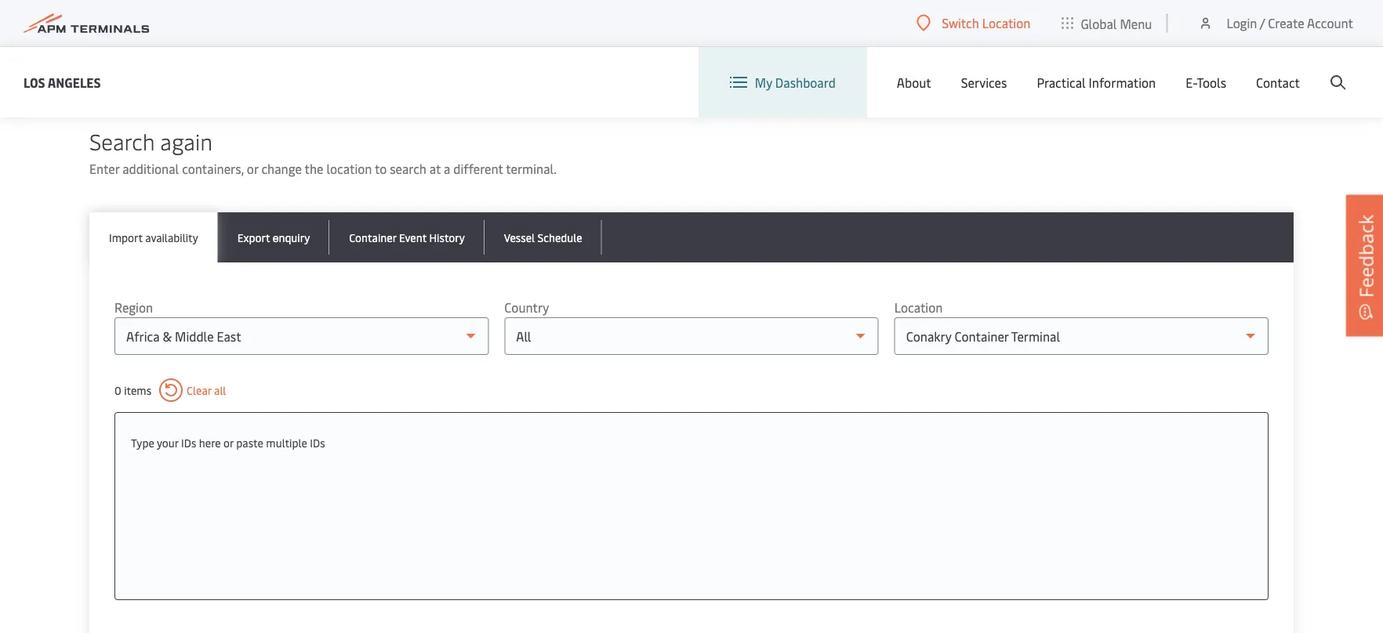 Task type: vqa. For each thing, say whether or not it's contained in the screenshot.
the Location
yes



Task type: locate. For each thing, give the bounding box(es) containing it.
terminal.
[[506, 160, 557, 177]]

the right for
[[977, 17, 996, 34]]

1 vertical spatial or
[[247, 160, 258, 177]]

history
[[429, 230, 465, 245]]

account
[[1307, 15, 1353, 31]]

1 vertical spatial information
[[129, 36, 195, 53]]

does
[[743, 17, 770, 34]]

due care has been taken to ensure container and vessel information is as accurate as possible. apm terminals does not however assume any liability for the correctness or completeness of the information provided.
[[129, 17, 1197, 53]]

or left change
[[247, 160, 258, 177]]

1 vertical spatial location
[[894, 299, 943, 316]]

tools
[[1197, 74, 1226, 91]]

liability
[[914, 17, 955, 34]]

or left global at the right top
[[1068, 17, 1079, 34]]

clear all
[[187, 383, 226, 398]]

the inside search again enter additional containers, or change the location to search at a different terminal.
[[305, 160, 323, 177]]

all
[[214, 383, 226, 398]]

ids
[[181, 435, 196, 450], [310, 435, 325, 450]]

taken
[[233, 17, 265, 34]]

1 ids from the left
[[181, 435, 196, 450]]

the right change
[[305, 160, 323, 177]]

my dashboard button
[[730, 47, 836, 118]]

0 horizontal spatial or
[[224, 435, 234, 450]]

location
[[327, 160, 372, 177]]

type
[[131, 435, 154, 450]]

e-
[[1186, 74, 1197, 91]]

2 as from the left
[[589, 17, 602, 34]]

container
[[324, 17, 377, 34]]

or right here
[[224, 435, 234, 450]]

0 items
[[114, 383, 151, 398]]

has
[[180, 17, 200, 34]]

contact button
[[1256, 47, 1300, 118]]

1 horizontal spatial to
[[375, 160, 387, 177]]

0 horizontal spatial the
[[305, 160, 323, 177]]

the right of
[[1178, 17, 1197, 34]]

event
[[399, 230, 427, 245]]

correctness
[[999, 17, 1065, 34]]

los angeles
[[24, 74, 101, 91]]

schedule
[[538, 230, 582, 245]]

is
[[511, 17, 520, 34]]

country
[[504, 299, 549, 316]]

clear
[[187, 383, 211, 398]]

e-tools
[[1186, 74, 1226, 91]]

as right is
[[523, 17, 535, 34]]

global menu button
[[1046, 0, 1168, 47]]

0 vertical spatial to
[[268, 17, 280, 34]]

0
[[114, 383, 121, 398]]

to
[[268, 17, 280, 34], [375, 160, 387, 177]]

0 horizontal spatial to
[[268, 17, 280, 34]]

information
[[441, 17, 508, 34], [129, 36, 195, 53]]

switch location button
[[917, 14, 1031, 32]]

0 vertical spatial or
[[1068, 17, 1079, 34]]

or
[[1068, 17, 1079, 34], [247, 160, 258, 177], [224, 435, 234, 450]]

1 horizontal spatial information
[[441, 17, 508, 34]]

feedback
[[1353, 215, 1379, 298]]

0 vertical spatial location
[[982, 15, 1031, 31]]

los angeles link
[[24, 73, 101, 92]]

my
[[755, 74, 772, 91]]

care
[[154, 17, 177, 34]]

tab list
[[89, 213, 1294, 263]]

to left search
[[375, 160, 387, 177]]

1 horizontal spatial as
[[589, 17, 602, 34]]

as
[[523, 17, 535, 34], [589, 17, 602, 34]]

at
[[430, 160, 441, 177]]

location
[[982, 15, 1031, 31], [894, 299, 943, 316]]

information down care
[[129, 36, 195, 53]]

login / create account link
[[1198, 0, 1353, 46]]

here
[[199, 435, 221, 450]]

2 horizontal spatial or
[[1068, 17, 1079, 34]]

import availability
[[109, 230, 198, 245]]

2 vertical spatial or
[[224, 435, 234, 450]]

ensure
[[283, 17, 321, 34]]

search again enter additional containers, or change the location to search at a different terminal.
[[89, 126, 557, 177]]

login / create account
[[1227, 15, 1353, 31]]

1 horizontal spatial location
[[982, 15, 1031, 31]]

1 vertical spatial to
[[375, 160, 387, 177]]

0 horizontal spatial ids
[[181, 435, 196, 450]]

ids right the multiple at the left bottom of the page
[[310, 435, 325, 450]]

about
[[897, 74, 931, 91]]

as right accurate
[[589, 17, 602, 34]]

apm
[[656, 17, 683, 34]]

switch location
[[942, 15, 1031, 31]]

ids right your
[[181, 435, 196, 450]]

1 as from the left
[[523, 17, 535, 34]]

1 horizontal spatial ids
[[310, 435, 325, 450]]

0 horizontal spatial location
[[894, 299, 943, 316]]

2 horizontal spatial the
[[1178, 17, 1197, 34]]

1 horizontal spatial or
[[247, 160, 258, 177]]

container event history button
[[330, 213, 484, 263]]

my dashboard
[[755, 74, 836, 91]]

import availability button
[[89, 213, 218, 263]]

the
[[977, 17, 996, 34], [1178, 17, 1197, 34], [305, 160, 323, 177]]

tab list containing import availability
[[89, 213, 1294, 263]]

1 horizontal spatial the
[[977, 17, 996, 34]]

location inside button
[[982, 15, 1031, 31]]

terminals
[[685, 17, 740, 34]]

None text field
[[131, 429, 1252, 457]]

information left is
[[441, 17, 508, 34]]

accurate
[[538, 17, 586, 34]]

to right taken
[[268, 17, 280, 34]]

0 horizontal spatial as
[[523, 17, 535, 34]]

menu
[[1120, 15, 1152, 32]]



Task type: describe. For each thing, give the bounding box(es) containing it.
region
[[114, 299, 153, 316]]

global
[[1081, 15, 1117, 32]]

vessel schedule button
[[484, 213, 602, 263]]

search
[[390, 160, 426, 177]]

0 vertical spatial information
[[441, 17, 508, 34]]

not
[[773, 17, 792, 34]]

enter
[[89, 160, 119, 177]]

or inside search again enter additional containers, or change the location to search at a different terminal.
[[247, 160, 258, 177]]

paste
[[236, 435, 263, 450]]

to inside search again enter additional containers, or change the location to search at a different terminal.
[[375, 160, 387, 177]]

additional
[[122, 160, 179, 177]]

any
[[891, 17, 911, 34]]

availability
[[145, 230, 198, 245]]

assume
[[845, 17, 888, 34]]

containers,
[[182, 160, 244, 177]]

2 ids from the left
[[310, 435, 325, 450]]

contact
[[1256, 74, 1300, 91]]

vessel
[[403, 17, 438, 34]]

or inside due care has been taken to ensure container and vessel information is as accurate as possible. apm terminals does not however assume any liability for the correctness or completeness of the information provided.
[[1068, 17, 1079, 34]]

services
[[961, 74, 1007, 91]]

0 horizontal spatial information
[[129, 36, 195, 53]]

again
[[160, 126, 213, 156]]

possible.
[[605, 17, 653, 34]]

global menu
[[1081, 15, 1152, 32]]

completeness
[[1082, 17, 1161, 34]]

and
[[380, 17, 401, 34]]

vessel
[[504, 230, 535, 245]]

to inside due care has been taken to ensure container and vessel information is as accurate as possible. apm terminals does not however assume any liability for the correctness or completeness of the information provided.
[[268, 17, 280, 34]]

switch
[[942, 15, 979, 31]]

about button
[[897, 47, 931, 118]]

different
[[453, 160, 503, 177]]

been
[[203, 17, 231, 34]]

practical information button
[[1037, 47, 1156, 118]]

of
[[1164, 17, 1176, 34]]

create
[[1268, 15, 1305, 31]]

export
[[237, 230, 270, 245]]

your
[[157, 435, 179, 450]]

feedback button
[[1346, 195, 1383, 336]]

/
[[1260, 15, 1265, 31]]

however
[[795, 17, 842, 34]]

los
[[24, 74, 45, 91]]

vessel schedule
[[504, 230, 582, 245]]

practical information
[[1037, 74, 1156, 91]]

import
[[109, 230, 143, 245]]

items
[[124, 383, 151, 398]]

due
[[129, 17, 151, 34]]

search
[[89, 126, 155, 156]]

provided.
[[198, 36, 250, 53]]

a
[[444, 160, 450, 177]]

еnquiry
[[273, 230, 310, 245]]

practical
[[1037, 74, 1086, 91]]

angeles
[[48, 74, 101, 91]]

e-tools button
[[1186, 47, 1226, 118]]

login
[[1227, 15, 1257, 31]]

services button
[[961, 47, 1007, 118]]

clear all button
[[159, 379, 226, 402]]

container event history
[[349, 230, 465, 245]]

container
[[349, 230, 396, 245]]

dashboard
[[775, 74, 836, 91]]

information
[[1089, 74, 1156, 91]]

for
[[958, 17, 975, 34]]

export еnquiry
[[237, 230, 310, 245]]

change
[[261, 160, 302, 177]]

type your ids here or paste multiple ids
[[131, 435, 325, 450]]

multiple
[[266, 435, 307, 450]]



